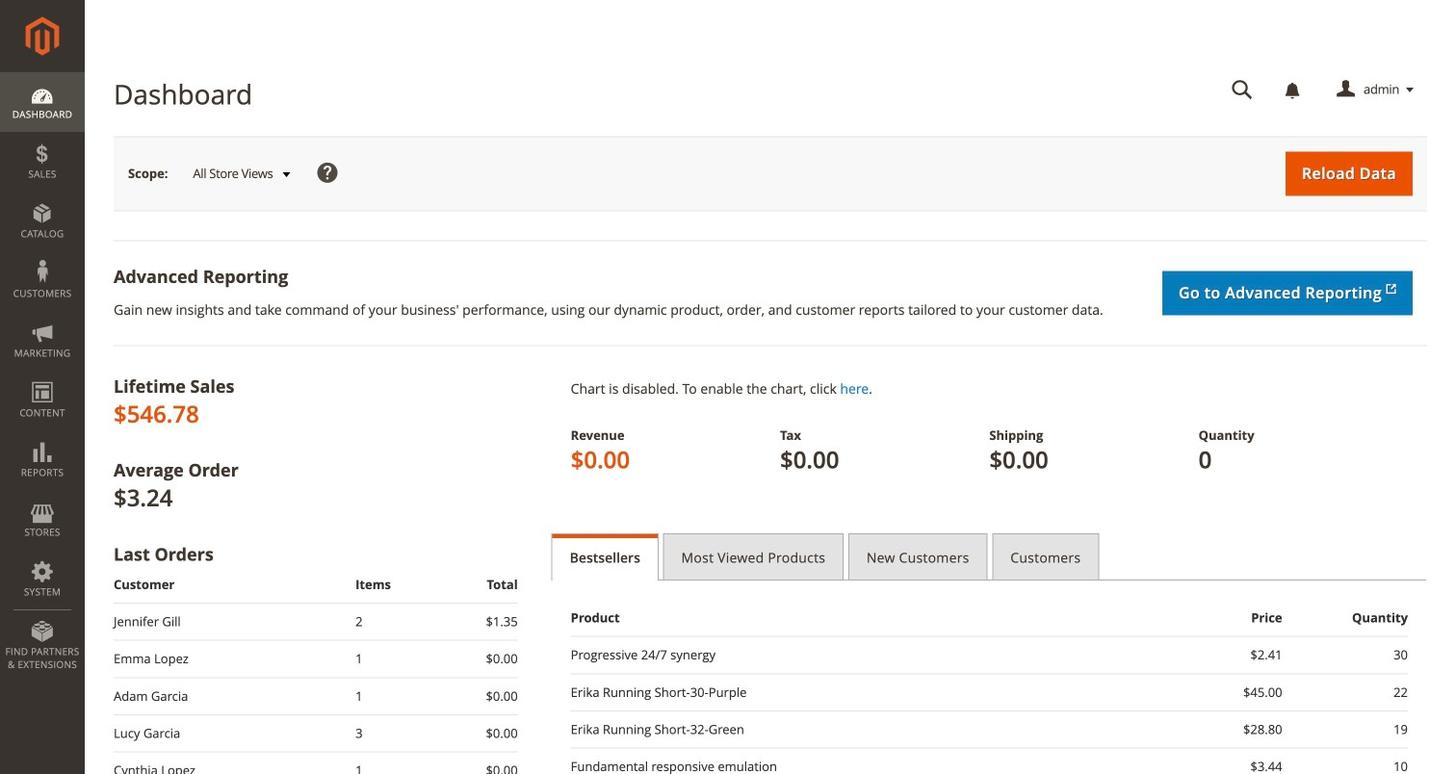 Task type: locate. For each thing, give the bounding box(es) containing it.
magento admin panel image
[[26, 16, 59, 56]]

tab list
[[552, 534, 1427, 581]]

menu bar
[[0, 72, 85, 681]]

None text field
[[1218, 73, 1266, 107]]



